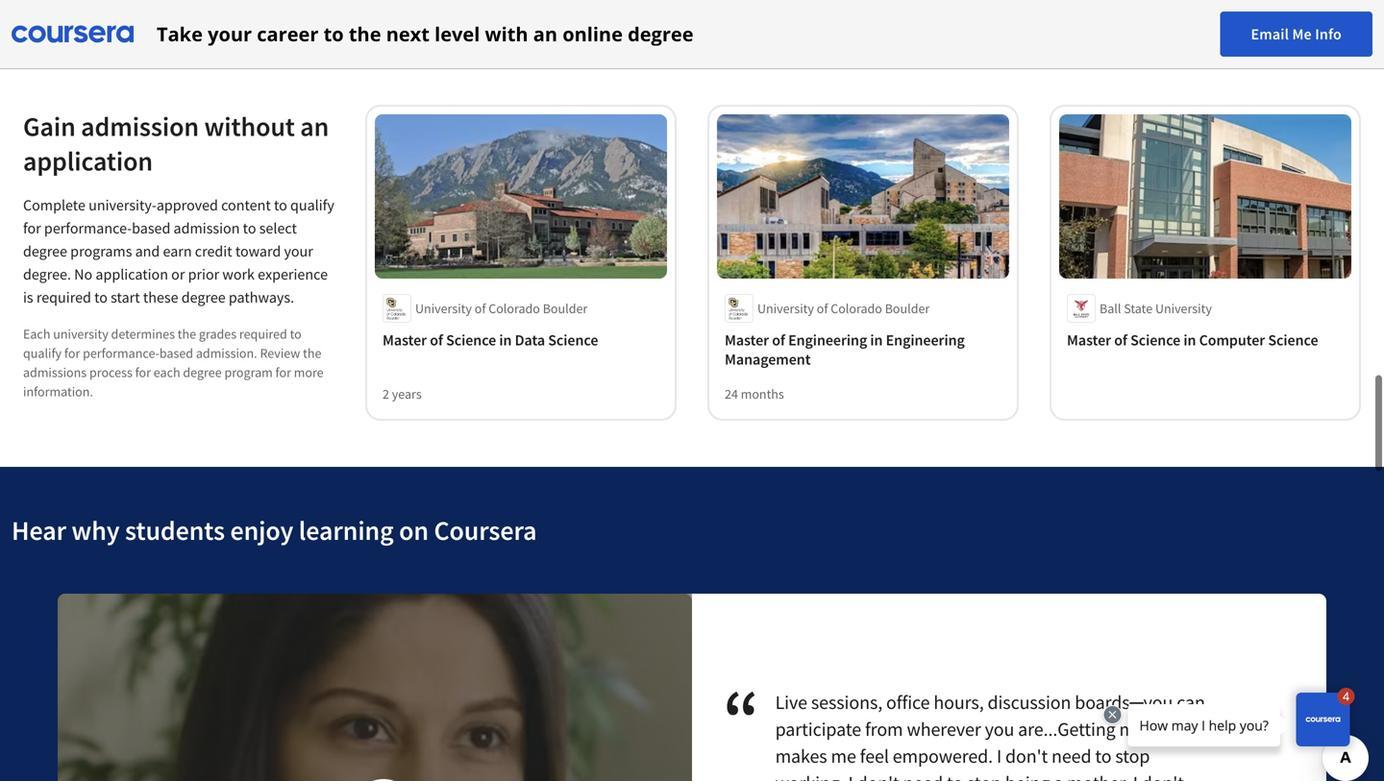 Task type: describe. For each thing, give the bounding box(es) containing it.
hear
[[12, 514, 66, 548]]

2 years
[[383, 386, 422, 403]]

a
[[1054, 772, 1064, 782]]

me
[[831, 745, 856, 769]]

coursera image
[[12, 19, 134, 50]]

master for master of science in data science
[[383, 331, 427, 350]]

university
[[53, 325, 108, 343]]

application inside 'complete university-approved content to qualify for performance-based admission to select degree programs and earn credit toward your degree. no application or prior work experience is required to start these degree pathways.'
[[96, 265, 168, 284]]

1 engineering from the left
[[789, 331, 868, 350]]

ball
[[1100, 300, 1122, 317]]

2 engineering from the left
[[886, 331, 965, 350]]

4 science from the left
[[1269, 331, 1319, 350]]

master of science in data science
[[383, 331, 598, 350]]

complete
[[23, 196, 86, 215]]

0 horizontal spatial the
[[178, 325, 196, 343]]

approved
[[157, 196, 218, 215]]

qualify inside each university determines the grades required to qualify for performance-based admission. review the admissions process for each degree program for more information.
[[23, 345, 62, 362]]

an inside the gain admission without an application
[[300, 110, 329, 143]]

" live sessions, office hours, discussion boards─you can participate from wherever you are...getting my mba makes me feel empowered. i don't need to stop working, i don't need to stop being a mother, i do
[[723, 670, 1206, 782]]

university for engineering
[[758, 300, 814, 317]]

1 science from the left
[[446, 331, 496, 350]]

start
[[111, 288, 140, 307]]

to down empowered.
[[947, 772, 964, 782]]

0 horizontal spatial need
[[903, 772, 943, 782]]

for inside 'complete university-approved content to qualify for performance-based admission to select degree programs and earn credit toward your degree. no application or prior work experience is required to start these degree pathways.'
[[23, 219, 41, 238]]

master of engineering in engineering management link
[[725, 331, 1002, 369]]

feel
[[860, 745, 889, 769]]

colorado for engineering
[[831, 300, 883, 317]]

to right career
[[324, 21, 344, 47]]

1 horizontal spatial the
[[303, 345, 322, 362]]

computer
[[1200, 331, 1266, 350]]

career
[[257, 21, 319, 47]]

colorado for science
[[489, 300, 540, 317]]

office
[[887, 691, 930, 715]]

master of science in computer science link
[[1067, 331, 1344, 350]]

next
[[386, 21, 430, 47]]

gain admission without an application
[[23, 110, 329, 178]]

application inside the gain admission without an application
[[23, 144, 153, 178]]

working,
[[776, 772, 845, 782]]

participate
[[776, 718, 862, 742]]

no
[[74, 265, 92, 284]]

discussion
[[988, 691, 1071, 715]]

students
[[125, 514, 225, 548]]

of for computer
[[1115, 331, 1128, 350]]

degree right the online
[[628, 21, 694, 47]]

sessions,
[[811, 691, 883, 715]]

prior
[[188, 265, 219, 284]]

ball state university
[[1100, 300, 1212, 317]]

to left start
[[94, 288, 108, 307]]

your inside 'complete university-approved content to qualify for performance-based admission to select degree programs and earn credit toward your degree. no application or prior work experience is required to start these degree pathways.'
[[284, 242, 313, 261]]

master of science in computer science
[[1067, 331, 1319, 350]]

my
[[1120, 718, 1144, 742]]

and
[[135, 242, 160, 261]]

take your career to the next level with an online degree
[[157, 21, 694, 47]]

university-
[[89, 196, 157, 215]]

content
[[221, 196, 271, 215]]

each
[[154, 364, 180, 381]]

email me info
[[1251, 25, 1342, 44]]

each university determines the grades required to qualify for performance-based admission. review the admissions process for each degree program for more information.
[[23, 325, 324, 400]]

enjoy
[[230, 514, 294, 548]]

complete university-approved content to qualify for performance-based admission to select degree programs and earn credit toward your degree. no application or prior work experience is required to start these degree pathways.
[[23, 196, 334, 307]]

empowered.
[[893, 745, 993, 769]]

2 science from the left
[[548, 331, 598, 350]]

with
[[485, 21, 528, 47]]

admission.
[[196, 345, 257, 362]]

2 horizontal spatial i
[[1133, 772, 1138, 782]]

boulder for engineering
[[885, 300, 930, 317]]

these
[[143, 288, 178, 307]]

mother,
[[1067, 772, 1130, 782]]

grades
[[199, 325, 237, 343]]

toward
[[235, 242, 281, 261]]

2
[[383, 386, 389, 403]]

info
[[1316, 25, 1342, 44]]

1 vertical spatial don't
[[857, 772, 900, 782]]

1 horizontal spatial i
[[997, 745, 1002, 769]]

work
[[222, 265, 255, 284]]

management
[[725, 350, 811, 369]]

information.
[[23, 383, 93, 400]]

to up 'mother,'
[[1096, 745, 1112, 769]]

hear why students enjoy learning on coursera
[[12, 514, 537, 548]]

0 horizontal spatial i
[[849, 772, 854, 782]]

or
[[171, 265, 185, 284]]

process
[[89, 364, 133, 381]]

degree.
[[23, 265, 71, 284]]

you
[[985, 718, 1015, 742]]



Task type: vqa. For each thing, say whether or not it's contained in the screenshot.
"Computer"
yes



Task type: locate. For each thing, give the bounding box(es) containing it.
hours,
[[934, 691, 984, 715]]

1 horizontal spatial qualify
[[290, 196, 334, 215]]

from
[[865, 718, 903, 742]]

1 master from the left
[[383, 331, 427, 350]]

1 horizontal spatial university
[[758, 300, 814, 317]]

university of colorado boulder for science
[[415, 300, 588, 317]]

master for master of science in computer science
[[1067, 331, 1112, 350]]

earn
[[163, 242, 192, 261]]

experience
[[258, 265, 328, 284]]

to inside each university determines the grades required to qualify for performance-based admission. review the admissions process for each degree program for more information.
[[290, 325, 302, 343]]

i
[[997, 745, 1002, 769], [849, 772, 854, 782], [1133, 772, 1138, 782]]

24 months
[[725, 386, 784, 403]]

based
[[132, 219, 171, 238], [159, 345, 193, 362]]

stop down my
[[1116, 745, 1150, 769]]

university of colorado boulder up master of engineering in engineering management in the right of the page
[[758, 300, 930, 317]]

1 horizontal spatial in
[[871, 331, 883, 350]]

1 vertical spatial stop
[[967, 772, 1002, 782]]

required
[[36, 288, 91, 307], [239, 325, 287, 343]]

1 horizontal spatial need
[[1052, 745, 1092, 769]]

on
[[399, 514, 429, 548]]

2 colorado from the left
[[831, 300, 883, 317]]

university of colorado boulder
[[415, 300, 588, 317], [758, 300, 930, 317]]

online
[[563, 21, 623, 47]]

determines
[[111, 325, 175, 343]]

application
[[23, 144, 153, 178], [96, 265, 168, 284]]

0 horizontal spatial university
[[415, 300, 472, 317]]

3 master from the left
[[1067, 331, 1112, 350]]

boulder for data
[[543, 300, 588, 317]]

required up review
[[239, 325, 287, 343]]

degree inside each university determines the grades required to qualify for performance-based admission. review the admissions process for each degree program for more information.
[[183, 364, 222, 381]]

application up start
[[96, 265, 168, 284]]

why
[[72, 514, 120, 548]]

of for data
[[430, 331, 443, 350]]

boulder up master of engineering in engineering management link
[[885, 300, 930, 317]]

2 horizontal spatial master
[[1067, 331, 1112, 350]]

1 horizontal spatial an
[[533, 21, 558, 47]]

0 vertical spatial required
[[36, 288, 91, 307]]

required down 'degree.'
[[36, 288, 91, 307]]

1 vertical spatial based
[[159, 345, 193, 362]]

to up review
[[290, 325, 302, 343]]

qualify inside 'complete university-approved content to qualify for performance-based admission to select degree programs and earn credit toward your degree. no application or prior work experience is required to start these degree pathways.'
[[290, 196, 334, 215]]

coursera
[[434, 514, 537, 548]]

1 horizontal spatial engineering
[[886, 331, 965, 350]]

need up a
[[1052, 745, 1092, 769]]

for down university
[[64, 345, 80, 362]]

1 horizontal spatial required
[[239, 325, 287, 343]]

wherever
[[907, 718, 981, 742]]

2 horizontal spatial the
[[349, 21, 381, 47]]

1 horizontal spatial stop
[[1116, 745, 1150, 769]]

required inside each university determines the grades required to qualify for performance-based admission. review the admissions process for each degree program for more information.
[[239, 325, 287, 343]]

mba
[[1148, 718, 1184, 742]]

university of colorado boulder for engineering
[[758, 300, 930, 317]]

master down ball
[[1067, 331, 1112, 350]]

admission up credit
[[174, 219, 240, 238]]

i down the me
[[849, 772, 854, 782]]

university for science
[[415, 300, 472, 317]]

colorado up master of science in data science link
[[489, 300, 540, 317]]

in for engineering
[[871, 331, 883, 350]]

makes
[[776, 745, 827, 769]]

don't down feel
[[857, 772, 900, 782]]

me
[[1293, 25, 1312, 44]]

science left data
[[446, 331, 496, 350]]

university
[[415, 300, 472, 317], [758, 300, 814, 317], [1156, 300, 1212, 317]]

of inside master of engineering in engineering management
[[772, 331, 785, 350]]

application down gain
[[23, 144, 153, 178]]

1 horizontal spatial master
[[725, 331, 769, 350]]

admission inside 'complete university-approved content to qualify for performance-based admission to select degree programs and earn credit toward your degree. no application or prior work experience is required to start these degree pathways.'
[[174, 219, 240, 238]]

admission
[[81, 110, 199, 143], [174, 219, 240, 238]]

qualify up the "select"
[[290, 196, 334, 215]]

0 vertical spatial admission
[[81, 110, 199, 143]]

master for master of engineering in engineering management
[[725, 331, 769, 350]]

0 horizontal spatial required
[[36, 288, 91, 307]]

admission up university-
[[81, 110, 199, 143]]

0 vertical spatial stop
[[1116, 745, 1150, 769]]

1 vertical spatial need
[[903, 772, 943, 782]]

0 horizontal spatial stop
[[967, 772, 1002, 782]]

stop left being
[[967, 772, 1002, 782]]

admission inside the gain admission without an application
[[81, 110, 199, 143]]

university up master of science in data science
[[415, 300, 472, 317]]

1 boulder from the left
[[543, 300, 588, 317]]

select
[[259, 219, 297, 238]]

master of engineering in engineering management
[[725, 331, 965, 369]]

0 vertical spatial an
[[533, 21, 558, 47]]

qualify down each at top
[[23, 345, 62, 362]]

based inside each university determines the grades required to qualify for performance-based admission. review the admissions process for each degree program for more information.
[[159, 345, 193, 362]]

review
[[260, 345, 300, 362]]

3 university from the left
[[1156, 300, 1212, 317]]

of
[[475, 300, 486, 317], [817, 300, 828, 317], [430, 331, 443, 350], [772, 331, 785, 350], [1115, 331, 1128, 350]]

pathways.
[[229, 288, 294, 307]]

1 in from the left
[[499, 331, 512, 350]]

university up master of science in computer science
[[1156, 300, 1212, 317]]

0 vertical spatial based
[[132, 219, 171, 238]]

without
[[204, 110, 295, 143]]

required inside 'complete university-approved content to qualify for performance-based admission to select degree programs and earn credit toward your degree. no application or prior work experience is required to start these degree pathways.'
[[36, 288, 91, 307]]

performance- inside each university determines the grades required to qualify for performance-based admission. review the admissions process for each degree program for more information.
[[83, 345, 160, 362]]

1 vertical spatial required
[[239, 325, 287, 343]]

your right take
[[208, 21, 252, 47]]

based up and
[[132, 219, 171, 238]]

0 vertical spatial qualify
[[290, 196, 334, 215]]

is
[[23, 288, 33, 307]]

0 horizontal spatial don't
[[857, 772, 900, 782]]

i down you
[[997, 745, 1002, 769]]

1 horizontal spatial don't
[[1006, 745, 1048, 769]]

data
[[515, 331, 545, 350]]

master up years
[[383, 331, 427, 350]]

for
[[23, 219, 41, 238], [64, 345, 80, 362], [135, 364, 151, 381], [276, 364, 291, 381]]

based up each
[[159, 345, 193, 362]]

0 horizontal spatial an
[[300, 110, 329, 143]]

3 science from the left
[[1131, 331, 1181, 350]]

1 colorado from the left
[[489, 300, 540, 317]]

boulder up data
[[543, 300, 588, 317]]

qualify
[[290, 196, 334, 215], [23, 345, 62, 362]]

1 horizontal spatial colorado
[[831, 300, 883, 317]]

email me info button
[[1221, 12, 1373, 57]]

university up management
[[758, 300, 814, 317]]

admissions
[[23, 364, 87, 381]]

degree
[[628, 21, 694, 47], [23, 242, 67, 261], [181, 288, 226, 307], [183, 364, 222, 381]]

degree up 'degree.'
[[23, 242, 67, 261]]

need
[[1052, 745, 1092, 769], [903, 772, 943, 782]]

level
[[435, 21, 480, 47]]

performance- up programs
[[44, 219, 132, 238]]

1 vertical spatial your
[[284, 242, 313, 261]]

2 university of colorado boulder from the left
[[758, 300, 930, 317]]

degree down prior
[[181, 288, 226, 307]]

for down review
[[276, 364, 291, 381]]

the
[[349, 21, 381, 47], [178, 325, 196, 343], [303, 345, 322, 362]]

0 horizontal spatial engineering
[[789, 331, 868, 350]]

performance-
[[44, 219, 132, 238], [83, 345, 160, 362]]

1 horizontal spatial university of colorado boulder
[[758, 300, 930, 317]]

of for engineering
[[772, 331, 785, 350]]

2 horizontal spatial university
[[1156, 300, 1212, 317]]

being
[[1006, 772, 1050, 782]]

your up experience
[[284, 242, 313, 261]]

2 university from the left
[[758, 300, 814, 317]]

to up the "select"
[[274, 196, 287, 215]]

0 vertical spatial application
[[23, 144, 153, 178]]

an right 'with'
[[533, 21, 558, 47]]

gain
[[23, 110, 76, 143]]

0 horizontal spatial your
[[208, 21, 252, 47]]

0 horizontal spatial in
[[499, 331, 512, 350]]

learning
[[299, 514, 394, 548]]

in inside master of engineering in engineering management
[[871, 331, 883, 350]]

"
[[723, 670, 776, 766]]

0 horizontal spatial university of colorado boulder
[[415, 300, 588, 317]]

2 in from the left
[[871, 331, 883, 350]]

years
[[392, 386, 422, 403]]

science right computer on the right of page
[[1269, 331, 1319, 350]]

0 vertical spatial performance-
[[44, 219, 132, 238]]

0 vertical spatial don't
[[1006, 745, 1048, 769]]

live
[[776, 691, 808, 715]]

1 vertical spatial an
[[300, 110, 329, 143]]

email
[[1251, 25, 1290, 44]]

the up the more
[[303, 345, 322, 362]]

science down ball state university
[[1131, 331, 1181, 350]]

1 university from the left
[[415, 300, 472, 317]]

boards─you
[[1075, 691, 1173, 715]]

programs
[[70, 242, 132, 261]]

for down complete
[[23, 219, 41, 238]]

degree down admission. on the left
[[183, 364, 222, 381]]

to down content
[[243, 219, 256, 238]]

an right without
[[300, 110, 329, 143]]

science right data
[[548, 331, 598, 350]]

performance- up "process"
[[83, 345, 160, 362]]

the left 'next'
[[349, 21, 381, 47]]

i right 'mother,'
[[1133, 772, 1138, 782]]

colorado up master of engineering in engineering management link
[[831, 300, 883, 317]]

in for data
[[499, 331, 512, 350]]

engineering
[[789, 331, 868, 350], [886, 331, 965, 350]]

0 vertical spatial your
[[208, 21, 252, 47]]

1 horizontal spatial boulder
[[885, 300, 930, 317]]

1 vertical spatial performance-
[[83, 345, 160, 362]]

24
[[725, 386, 738, 403]]

0 horizontal spatial master
[[383, 331, 427, 350]]

state
[[1124, 300, 1153, 317]]

1 university of colorado boulder from the left
[[415, 300, 588, 317]]

2 vertical spatial the
[[303, 345, 322, 362]]

master inside master of engineering in engineering management
[[725, 331, 769, 350]]

need down empowered.
[[903, 772, 943, 782]]

based inside 'complete university-approved content to qualify for performance-based admission to select degree programs and earn credit toward your degree. no application or prior work experience is required to start these degree pathways.'
[[132, 219, 171, 238]]

1 vertical spatial admission
[[174, 219, 240, 238]]

months
[[741, 386, 784, 403]]

are...getting
[[1018, 718, 1116, 742]]

3 in from the left
[[1184, 331, 1197, 350]]

for left each
[[135, 364, 151, 381]]

don't up being
[[1006, 745, 1048, 769]]

the left grades
[[178, 325, 196, 343]]

stop
[[1116, 745, 1150, 769], [967, 772, 1002, 782]]

1 vertical spatial the
[[178, 325, 196, 343]]

0 vertical spatial need
[[1052, 745, 1092, 769]]

1 vertical spatial application
[[96, 265, 168, 284]]

to
[[324, 21, 344, 47], [274, 196, 287, 215], [243, 219, 256, 238], [94, 288, 108, 307], [290, 325, 302, 343], [1096, 745, 1112, 769], [947, 772, 964, 782]]

2 master from the left
[[725, 331, 769, 350]]

master up 24 months
[[725, 331, 769, 350]]

science
[[446, 331, 496, 350], [548, 331, 598, 350], [1131, 331, 1181, 350], [1269, 331, 1319, 350]]

in for computer
[[1184, 331, 1197, 350]]

2 horizontal spatial in
[[1184, 331, 1197, 350]]

university of colorado boulder up master of science in data science
[[415, 300, 588, 317]]

0 horizontal spatial qualify
[[23, 345, 62, 362]]

take
[[157, 21, 203, 47]]

in
[[499, 331, 512, 350], [871, 331, 883, 350], [1184, 331, 1197, 350]]

1 vertical spatial qualify
[[23, 345, 62, 362]]

can
[[1177, 691, 1206, 715]]

0 vertical spatial the
[[349, 21, 381, 47]]

master of science in data science link
[[383, 331, 660, 350]]

credit
[[195, 242, 232, 261]]

program
[[224, 364, 273, 381]]

0 horizontal spatial boulder
[[543, 300, 588, 317]]

2 boulder from the left
[[885, 300, 930, 317]]

1 horizontal spatial your
[[284, 242, 313, 261]]

more
[[294, 364, 324, 381]]

performance- inside 'complete university-approved content to qualify for performance-based admission to select degree programs and earn credit toward your degree. no application or prior work experience is required to start these degree pathways.'
[[44, 219, 132, 238]]

0 horizontal spatial colorado
[[489, 300, 540, 317]]

each
[[23, 325, 50, 343]]



